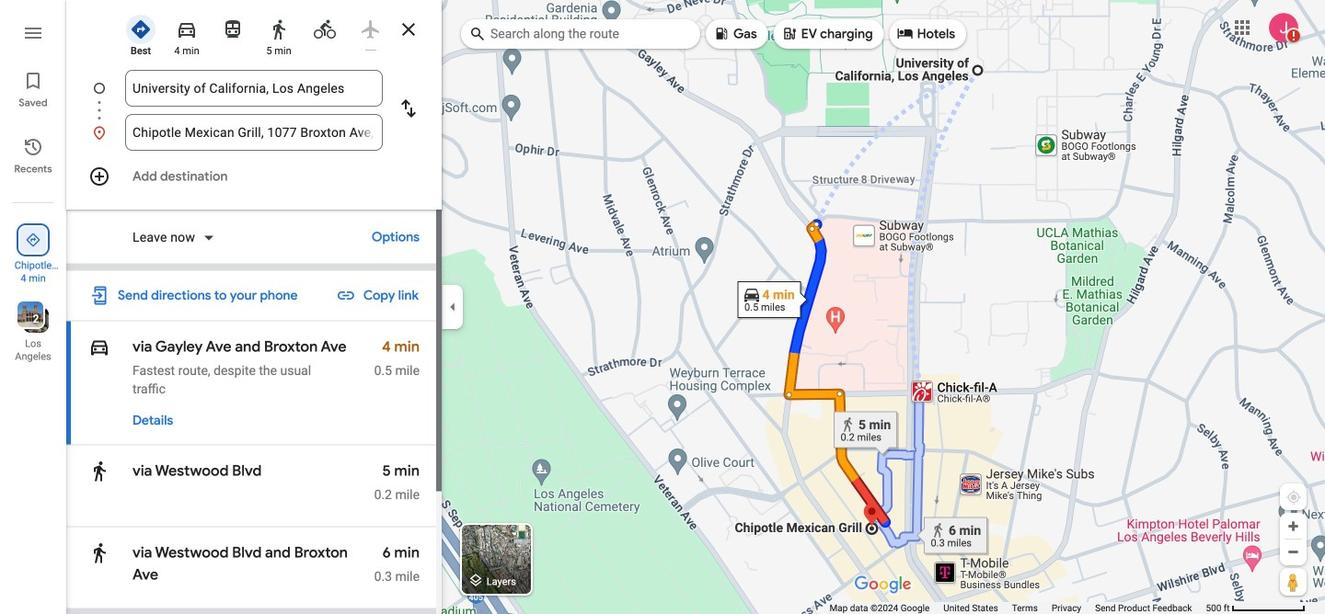 Task type: vqa. For each thing, say whether or not it's contained in the screenshot.
2nd list item from the top of the list inside "Google Maps" element
yes



Task type: locate. For each thing, give the bounding box(es) containing it.
None radio
[[260, 11, 298, 58], [352, 11, 390, 51], [260, 11, 298, 58]]

list
[[0, 0, 66, 615], [66, 70, 473, 151]]

Starting point University of California, Los Angeles field
[[133, 77, 376, 99]]

transit image
[[222, 18, 244, 41]]

2 none field from the top
[[133, 114, 376, 151]]

1 none radio from the left
[[122, 11, 160, 58]]

1 list item from the top
[[66, 70, 473, 129]]

1 none field from the top
[[133, 70, 376, 107]]

cycling image
[[314, 18, 336, 41]]

none radio right driving icon
[[214, 11, 252, 44]]

none field up destination chipotle mexican grill, 1077 broxton ave, los angeles, ca 90024 field
[[133, 70, 376, 107]]

2 none radio from the left
[[168, 11, 206, 58]]

2 list item from the top
[[66, 114, 442, 151]]

walking image left cycling image
[[268, 18, 290, 41]]

zoom in image
[[1287, 520, 1301, 534]]

0 vertical spatial none field
[[133, 70, 376, 107]]

list down transit icon
[[66, 70, 473, 151]]

none radio right best travel modes radio
[[168, 11, 206, 58]]

list inside google maps element
[[66, 70, 473, 151]]

walking image
[[268, 18, 290, 41], [88, 461, 110, 483]]

1 vertical spatial none field
[[133, 114, 376, 151]]

Destination Chipotle Mexican Grill, 1077 Broxton Ave, Los Angeles, CA 90024 field
[[133, 122, 376, 144]]

none radio left flights 'icon'
[[306, 11, 344, 44]]

4 none radio from the left
[[306, 11, 344, 44]]

collapse side panel image
[[443, 297, 463, 318]]

walking image up walking icon
[[88, 461, 110, 483]]

0 horizontal spatial walking image
[[88, 461, 110, 483]]

2 places element
[[20, 311, 39, 328]]

none radio left driving radio
[[122, 11, 160, 58]]

list item down starting point university of california, los angeles field
[[66, 114, 442, 151]]

None field
[[133, 70, 376, 107], [133, 114, 376, 151]]

1 vertical spatial walking image
[[88, 461, 110, 483]]

0 vertical spatial walking image
[[268, 18, 290, 41]]

driving image
[[88, 336, 110, 359]]

driving image
[[176, 18, 198, 41]]

none field destination chipotle mexican grill, 1077 broxton ave, los angeles, ca 90024
[[133, 114, 376, 151]]

list item
[[66, 70, 473, 129], [66, 114, 442, 151]]

3 none radio from the left
[[214, 11, 252, 44]]

None radio
[[122, 11, 160, 58], [168, 11, 206, 58], [214, 11, 252, 44], [306, 11, 344, 44]]

none field down starting point university of california, los angeles field
[[133, 114, 376, 151]]

google maps element
[[0, 0, 1325, 615]]

directions main content
[[66, 0, 442, 615]]

list item down transit icon
[[66, 70, 473, 129]]

option
[[133, 229, 199, 247]]



Task type: describe. For each thing, give the bounding box(es) containing it.
zoom out image
[[1287, 546, 1301, 560]]

none radio best travel modes
[[122, 11, 160, 58]]

none radio transit
[[214, 11, 252, 44]]

menu image
[[22, 22, 44, 44]]

none field starting point university of california, los angeles
[[133, 70, 376, 107]]

walking image
[[88, 543, 110, 565]]

show street view coverage image
[[1280, 569, 1307, 596]]

flights image
[[360, 18, 382, 41]]

option inside directions main content
[[133, 229, 199, 247]]

1 horizontal spatial walking image
[[268, 18, 290, 41]]

none radio cycling
[[306, 11, 344, 44]]

list item inside 'list'
[[66, 114, 442, 151]]

best travel modes image
[[130, 18, 152, 41]]

none radio driving
[[168, 11, 206, 58]]

cannot access your location image
[[1286, 490, 1302, 506]]

none radio flights
[[352, 11, 390, 51]]

list left driving image
[[0, 0, 66, 615]]



